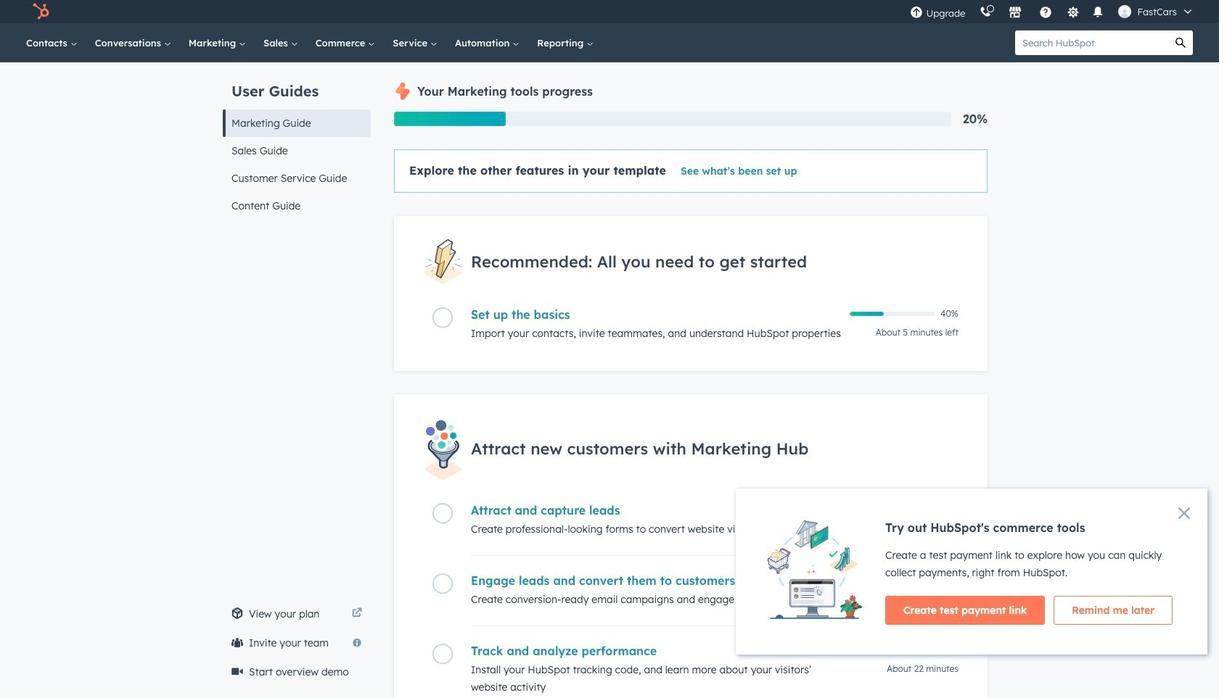 Task type: describe. For each thing, give the bounding box(es) containing it.
close image
[[1178, 508, 1190, 520]]

2 link opens in a new window image from the top
[[352, 609, 362, 620]]

christina overa image
[[1118, 5, 1132, 18]]



Task type: vqa. For each thing, say whether or not it's contained in the screenshot.
Jacob Simon icon at right top
no



Task type: locate. For each thing, give the bounding box(es) containing it.
marketplaces image
[[1009, 7, 1022, 20]]

Search HubSpot search field
[[1015, 30, 1168, 55]]

[object object] complete progress bar
[[850, 312, 884, 317]]

1 link opens in a new window image from the top
[[352, 606, 362, 623]]

progress bar
[[394, 112, 505, 126]]

menu
[[903, 0, 1202, 23]]

user guides element
[[223, 62, 371, 220]]

link opens in a new window image
[[352, 606, 362, 623], [352, 609, 362, 620]]



